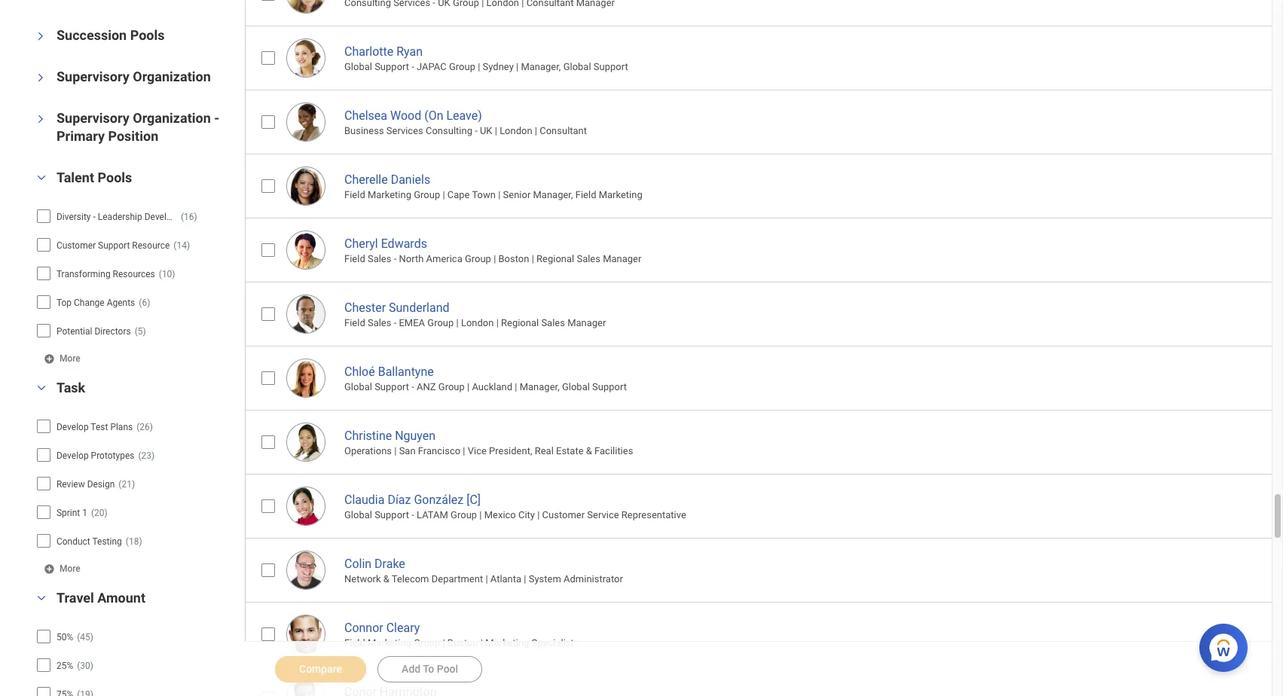 Task type: locate. For each thing, give the bounding box(es) containing it.
sprint
[[56, 508, 80, 519]]

facilities
[[595, 445, 633, 457]]

0 vertical spatial regional
[[537, 253, 574, 265]]

chevron down image inside talent pools group
[[32, 173, 50, 183]]

more button inside talent pools group
[[44, 352, 82, 365]]

| left the 'sydney'
[[478, 61, 480, 72]]

field inside connor cleary list item
[[344, 638, 365, 649]]

- inside charlotte ryan global support - japac group   |   sydney   |   manager, global support
[[412, 61, 414, 72]]

charlotte
[[344, 44, 394, 59]]

chevron down image left primary
[[35, 110, 46, 128]]

supervisory down succession
[[57, 69, 129, 85]]

organization up supervisory organization - primary position
[[133, 69, 211, 85]]

1 horizontal spatial customer
[[542, 510, 585, 521]]

global support - latam group   |   mexico city   |   customer service representative
[[344, 510, 686, 521]]

0 vertical spatial develop
[[56, 422, 89, 433]]

cheryl edwards
[[344, 236, 427, 251]]

manager, right senior
[[533, 189, 573, 201]]

more down the conduct
[[59, 564, 80, 574]]

global down claudia
[[344, 510, 372, 521]]

more for talent pools
[[59, 354, 80, 364]]

talent
[[57, 170, 94, 186]]

japac
[[417, 61, 447, 72]]

0 vertical spatial manager,
[[521, 61, 561, 72]]

boston down senior
[[498, 253, 529, 265]]

supervisory for supervisory organization - primary position
[[57, 110, 129, 126]]

connor cleary
[[344, 621, 420, 635]]

chevron down image for travel
[[32, 593, 50, 604]]

| right america
[[494, 253, 496, 265]]

customer support resource
[[56, 241, 170, 251]]

pools right talent
[[98, 170, 132, 186]]

amount
[[97, 590, 145, 606]]

0 horizontal spatial &
[[383, 574, 389, 585]]

1 vertical spatial list item
[[245, 666, 1283, 696]]

travel amount
[[57, 590, 145, 606]]

field down cherelle
[[344, 189, 365, 201]]

manager, right the 'sydney'
[[521, 61, 561, 72]]

organization for supervisory organization - primary position
[[133, 110, 211, 126]]

1 vertical spatial manager,
[[533, 189, 573, 201]]

| down '[c]'
[[479, 510, 482, 521]]

customer right city
[[542, 510, 585, 521]]

group down cleary
[[414, 638, 440, 649]]

supervisory
[[57, 69, 129, 85], [57, 110, 129, 126]]

1 vertical spatial chevron down image
[[32, 383, 50, 394]]

2 organization from the top
[[133, 110, 211, 126]]

claudia
[[344, 493, 385, 507]]

more inside task group
[[59, 564, 80, 574]]

manager, inside chloé ballantyne list item
[[520, 381, 560, 393]]

travel amount button
[[57, 590, 145, 606]]

chester sunderland
[[344, 300, 450, 315]]

field down cheryl
[[344, 253, 365, 265]]

1 vertical spatial organization
[[133, 110, 211, 126]]

uk
[[480, 125, 492, 137]]

develop
[[56, 422, 89, 433], [56, 451, 89, 461]]

potential
[[56, 327, 92, 337]]

1 vertical spatial manager
[[568, 317, 606, 329]]

chevron down image inside travel amount group
[[32, 593, 50, 604]]

president,
[[489, 445, 532, 457]]

0 horizontal spatial boston
[[447, 638, 478, 649]]

supervisory inside supervisory organization - primary position
[[57, 110, 129, 126]]

christine nguyen
[[344, 429, 436, 443]]

supervisory organization - primary position button
[[57, 110, 219, 144]]

group down 'sunderland' at the left of the page
[[427, 317, 454, 329]]

& inside christine nguyen list item
[[586, 445, 592, 457]]

0 vertical spatial list item
[[245, 0, 1283, 25]]

1 vertical spatial more button
[[44, 562, 82, 575]]

design
[[87, 479, 115, 490]]

sales
[[368, 253, 391, 265], [577, 253, 601, 265], [368, 317, 391, 329], [541, 317, 565, 329]]

(20)
[[91, 508, 108, 519]]

atlanta
[[490, 574, 522, 585]]

0 vertical spatial supervisory
[[57, 69, 129, 85]]

0 horizontal spatial london
[[461, 317, 494, 329]]

develop left test on the bottom left of the page
[[56, 422, 89, 433]]

- inside claudia díaz gonzález [c] list item
[[412, 510, 414, 521]]

field down the connor
[[344, 638, 365, 649]]

succession
[[57, 27, 127, 43]]

díaz
[[388, 493, 411, 507]]

develop for develop test plans
[[56, 422, 89, 433]]

- inside cheryl edwards list item
[[394, 253, 397, 265]]

develop up review
[[56, 451, 89, 461]]

resource
[[132, 241, 170, 251]]

0 vertical spatial customer
[[56, 241, 96, 251]]

nguyen
[[395, 429, 436, 443]]

emea
[[399, 317, 425, 329]]

christine nguyen list item
[[245, 410, 1283, 474]]

network & telecom department   |   atlanta   |   system administrator
[[344, 574, 623, 585]]

claudia díaz gonzález [c] list item
[[245, 474, 1283, 538]]

group inside charlotte ryan global support - japac group   |   sydney   |   manager, global support
[[449, 61, 475, 72]]

field inside cheryl edwards list item
[[344, 253, 365, 265]]

organization for supervisory organization
[[133, 69, 211, 85]]

top
[[56, 298, 72, 309]]

charlotte ryan link
[[344, 41, 423, 59]]

sunderland
[[389, 300, 450, 315]]

& right estate
[[586, 445, 592, 457]]

field sales - emea group   |   london   |   regional sales manager
[[344, 317, 606, 329]]

supervisory organization
[[57, 69, 211, 85]]

0 vertical spatial &
[[586, 445, 592, 457]]

charlotte ryan global support - japac group   |   sydney   |   manager, global support
[[344, 44, 628, 72]]

task group
[[27, 379, 237, 578]]

pools
[[130, 27, 165, 43], [98, 170, 132, 186]]

(6)
[[139, 298, 150, 309]]

organization
[[133, 69, 211, 85], [133, 110, 211, 126]]

1 more from the top
[[59, 354, 80, 364]]

christine
[[344, 429, 392, 443]]

0 vertical spatial more button
[[44, 352, 82, 365]]

2 vertical spatial manager,
[[520, 381, 560, 393]]

1 more button from the top
[[44, 352, 82, 365]]

more
[[59, 354, 80, 364], [59, 564, 80, 574]]

- inside chester sunderland list item
[[394, 317, 397, 329]]

0 vertical spatial manager
[[603, 253, 642, 265]]

field inside chester sunderland list item
[[344, 317, 365, 329]]

1 vertical spatial regional
[[501, 317, 539, 329]]

chevron down image
[[35, 110, 46, 128], [32, 383, 50, 394]]

1 vertical spatial more
[[59, 564, 80, 574]]

travel amount tree
[[36, 624, 219, 696]]

[c]
[[467, 493, 481, 507]]

more button down the conduct
[[44, 562, 82, 575]]

sprint 1
[[56, 508, 87, 519]]

task button
[[57, 380, 85, 396]]

manager, right auckland
[[520, 381, 560, 393]]

group right japac in the top left of the page
[[449, 61, 475, 72]]

pools up supervisory organization button on the left top
[[130, 27, 165, 43]]

field marketing group   |   cape town   |   senior manager, field marketing
[[344, 189, 643, 201]]

field for cherelle daniels
[[344, 189, 365, 201]]

global up consultant
[[563, 61, 591, 72]]

| left auckland
[[467, 381, 470, 393]]

cherelle
[[344, 172, 388, 187]]

&
[[586, 445, 592, 457], [383, 574, 389, 585]]

manager, inside cherelle daniels list item
[[533, 189, 573, 201]]

diversity - leadership development
[[56, 212, 197, 223]]

0 vertical spatial organization
[[133, 69, 211, 85]]

(14)
[[174, 241, 190, 251]]

chevron down image inside task group
[[32, 383, 50, 394]]

town
[[472, 189, 496, 201]]

1 horizontal spatial &
[[586, 445, 592, 457]]

| left consultant
[[535, 125, 537, 137]]

chevron down image for succession
[[35, 27, 46, 46]]

group
[[449, 61, 475, 72], [414, 189, 440, 201], [465, 253, 491, 265], [427, 317, 454, 329], [438, 381, 465, 393], [451, 510, 477, 521], [414, 638, 440, 649]]

& down drake
[[383, 574, 389, 585]]

service
[[587, 510, 619, 521]]

telecom
[[392, 574, 429, 585]]

more button inside task group
[[44, 562, 82, 575]]

| right uk
[[495, 125, 497, 137]]

group down daniels
[[414, 189, 440, 201]]

1 horizontal spatial london
[[500, 125, 532, 137]]

2 supervisory from the top
[[57, 110, 129, 126]]

(16)
[[181, 212, 197, 223]]

1 vertical spatial boston
[[447, 638, 478, 649]]

1 horizontal spatial boston
[[498, 253, 529, 265]]

| right atlanta
[[524, 574, 526, 585]]

more for task
[[59, 564, 80, 574]]

group right anz
[[438, 381, 465, 393]]

organization up position
[[133, 110, 211, 126]]

2 more button from the top
[[44, 562, 82, 575]]

london up global support - anz group   |   auckland   |   manager, global support
[[461, 317, 494, 329]]

more down potential
[[59, 354, 80, 364]]

more button down potential
[[44, 352, 82, 365]]

chevron down image
[[35, 27, 46, 46], [35, 69, 46, 87], [32, 173, 50, 183], [32, 593, 50, 604]]

0 vertical spatial pools
[[130, 27, 165, 43]]

1 vertical spatial customer
[[542, 510, 585, 521]]

supervisory up primary
[[57, 110, 129, 126]]

1 supervisory from the top
[[57, 69, 129, 85]]

1 vertical spatial develop
[[56, 451, 89, 461]]

pools inside group
[[98, 170, 132, 186]]

mexico
[[484, 510, 516, 521]]

group down '[c]'
[[451, 510, 477, 521]]

manager, for cherelle daniels
[[533, 189, 573, 201]]

0 vertical spatial more
[[59, 354, 80, 364]]

(30)
[[77, 661, 93, 672]]

chevron down image for supervisory organization - primary position
[[35, 110, 46, 128]]

city
[[518, 510, 535, 521]]

0 vertical spatial boston
[[498, 253, 529, 265]]

london right uk
[[500, 125, 532, 137]]

2 develop from the top
[[56, 451, 89, 461]]

0 vertical spatial london
[[500, 125, 532, 137]]

1 vertical spatial &
[[383, 574, 389, 585]]

customer down diversity
[[56, 241, 96, 251]]

colin drake
[[344, 557, 405, 571]]

travel amount group
[[27, 589, 237, 696]]

more inside talent pools group
[[59, 354, 80, 364]]

customer
[[56, 241, 96, 251], [542, 510, 585, 521]]

network
[[344, 574, 381, 585]]

1 develop from the top
[[56, 422, 89, 433]]

more button for task
[[44, 562, 82, 575]]

1 organization from the top
[[133, 69, 211, 85]]

1 vertical spatial pools
[[98, 170, 132, 186]]

chevron down image left task button
[[32, 383, 50, 394]]

global down charlotte
[[344, 61, 372, 72]]

christine nguyen link
[[344, 426, 436, 443]]

pools for talent pools
[[98, 170, 132, 186]]

-
[[412, 61, 414, 72], [214, 110, 219, 126], [475, 125, 478, 137], [93, 212, 96, 223], [394, 253, 397, 265], [394, 317, 397, 329], [412, 381, 414, 393], [412, 510, 414, 521]]

1 vertical spatial supervisory
[[57, 110, 129, 126]]

customer inside the talent pools tree
[[56, 241, 96, 251]]

organization inside supervisory organization - primary position
[[133, 110, 211, 126]]

list item
[[245, 0, 1283, 25], [245, 666, 1283, 696]]

group inside chloé ballantyne list item
[[438, 381, 465, 393]]

agents
[[107, 298, 135, 309]]

0 vertical spatial chevron down image
[[35, 110, 46, 128]]

connor cleary list item
[[245, 602, 1283, 666]]

(21)
[[119, 479, 135, 490]]

chevron down image for task
[[32, 383, 50, 394]]

boston down department
[[447, 638, 478, 649]]

succession pools button
[[57, 27, 165, 43]]

0 horizontal spatial customer
[[56, 241, 96, 251]]

field down the chester
[[344, 317, 365, 329]]

group right america
[[465, 253, 491, 265]]

1 vertical spatial london
[[461, 317, 494, 329]]

chelsea wood (on leave) list item
[[245, 89, 1283, 154]]

primary
[[57, 128, 105, 144]]

2 more from the top
[[59, 564, 80, 574]]

50%
[[56, 632, 73, 643]]



Task type: vqa. For each thing, say whether or not it's contained in the screenshot.
2nd (Staffing) from the left
no



Task type: describe. For each thing, give the bounding box(es) containing it.
field for chester sunderland
[[344, 317, 365, 329]]

| right town
[[498, 189, 501, 201]]

(18)
[[126, 537, 142, 547]]

chevron down image for supervisory
[[35, 69, 46, 87]]

system
[[529, 574, 561, 585]]

1 list item from the top
[[245, 0, 1283, 25]]

support inside the talent pools tree
[[98, 241, 130, 251]]

position
[[108, 128, 158, 144]]

field for connor cleary
[[344, 638, 365, 649]]

business
[[344, 125, 384, 137]]

daniels
[[391, 172, 430, 187]]

field down consultant
[[576, 189, 596, 201]]

estate
[[556, 445, 584, 457]]

review design
[[56, 479, 115, 490]]

resources
[[113, 269, 155, 280]]

manager, for chloé ballantyne
[[520, 381, 560, 393]]

cape
[[447, 189, 470, 201]]

auckland
[[472, 381, 512, 393]]

| right the 'sydney'
[[516, 61, 519, 72]]

global inside claudia díaz gonzález [c] list item
[[344, 510, 372, 521]]

| right emea
[[456, 317, 459, 329]]

| down department
[[443, 638, 445, 649]]

| down network & telecom department   |   atlanta   |   system administrator
[[481, 638, 483, 649]]

- inside chloé ballantyne list item
[[412, 381, 414, 393]]

representative
[[622, 510, 686, 521]]

supervisory for supervisory organization
[[57, 69, 129, 85]]

global support - anz group   |   auckland   |   manager, global support
[[344, 381, 627, 393]]

chelsea wood (on leave) business services consulting - uk   |   london   |   consultant
[[344, 108, 587, 137]]

chester sunderland link
[[344, 297, 450, 315]]

talent pools tree
[[36, 204, 219, 344]]

task tree
[[36, 414, 219, 554]]

| right city
[[537, 510, 540, 521]]

manager, inside charlotte ryan global support - japac group   |   sydney   |   manager, global support
[[521, 61, 561, 72]]

chevron down image for talent
[[32, 173, 50, 183]]

| left atlanta
[[486, 574, 488, 585]]

(10)
[[159, 269, 175, 280]]

cheryl edwards list item
[[245, 218, 1283, 282]]

conduct testing
[[56, 537, 122, 547]]

develop test plans
[[56, 422, 133, 433]]

drake
[[375, 557, 405, 571]]

group inside cheryl edwards list item
[[465, 253, 491, 265]]

customer inside claudia díaz gonzález [c] list item
[[542, 510, 585, 521]]

- inside chelsea wood (on leave) business services consulting - uk   |   london   |   consultant
[[475, 125, 478, 137]]

talent pools group
[[27, 169, 237, 368]]

field marketing group   |   boston   |   marketing specialist
[[344, 638, 574, 649]]

testing
[[92, 537, 122, 547]]

sydney
[[483, 61, 514, 72]]

leadership
[[98, 212, 142, 223]]

support inside claudia díaz gonzález [c] list item
[[375, 510, 409, 521]]

(23)
[[138, 451, 155, 461]]

change
[[74, 298, 105, 309]]

global up estate
[[562, 381, 590, 393]]

administrator
[[564, 574, 623, 585]]

boston inside cheryl edwards list item
[[498, 253, 529, 265]]

more button for talent pools
[[44, 352, 82, 365]]

london inside chester sunderland list item
[[461, 317, 494, 329]]

group inside cherelle daniels list item
[[414, 189, 440, 201]]

field sales - north america group   |   boston   |   regional sales manager
[[344, 253, 642, 265]]

specialist
[[532, 638, 574, 649]]

supervisory organization - primary position
[[57, 110, 219, 144]]

consultant
[[540, 125, 587, 137]]

cleary
[[386, 621, 420, 635]]

& inside colin drake list item
[[383, 574, 389, 585]]

potential directors
[[56, 327, 131, 337]]

field for cheryl edwards
[[344, 253, 365, 265]]

america
[[426, 253, 462, 265]]

connor
[[344, 621, 383, 635]]

transforming
[[56, 269, 111, 280]]

consulting
[[426, 125, 472, 137]]

development
[[144, 212, 197, 223]]

senior
[[503, 189, 531, 201]]

manager inside chester sunderland list item
[[568, 317, 606, 329]]

services
[[386, 125, 423, 137]]

(5)
[[135, 327, 146, 337]]

travel
[[57, 590, 94, 606]]

supervisory organization button
[[57, 69, 211, 85]]

department
[[432, 574, 483, 585]]

review
[[56, 479, 85, 490]]

latam
[[417, 510, 448, 521]]

boston inside connor cleary list item
[[447, 638, 478, 649]]

anz
[[417, 381, 436, 393]]

2 list item from the top
[[245, 666, 1283, 696]]

colin drake list item
[[245, 538, 1283, 602]]

plans
[[110, 422, 133, 433]]

chloé ballantyne
[[344, 365, 434, 379]]

group inside chester sunderland list item
[[427, 317, 454, 329]]

chloé ballantyne list item
[[245, 346, 1283, 410]]

(26)
[[137, 422, 153, 433]]

colin drake link
[[344, 554, 405, 571]]

| right auckland
[[515, 381, 517, 393]]

charlotte ryan list item
[[245, 25, 1283, 89]]

vice
[[468, 445, 487, 457]]

global down "chloé"
[[344, 381, 372, 393]]

- inside supervisory organization - primary position
[[214, 110, 219, 126]]

talent pools button
[[57, 170, 132, 186]]

regional inside chester sunderland list item
[[501, 317, 539, 329]]

chelsea
[[344, 108, 387, 123]]

develop prototypes
[[56, 451, 135, 461]]

| left cape
[[443, 189, 445, 201]]

cheryl
[[344, 236, 378, 251]]

chloé
[[344, 365, 375, 379]]

cherelle daniels
[[344, 172, 430, 187]]

1
[[82, 508, 87, 519]]

transforming resources
[[56, 269, 155, 280]]

london inside chelsea wood (on leave) business services consulting - uk   |   london   |   consultant
[[500, 125, 532, 137]]

directors
[[94, 327, 131, 337]]

top change agents
[[56, 298, 135, 309]]

claudia díaz gonzález [c] link
[[344, 490, 481, 507]]

regional inside cheryl edwards list item
[[537, 253, 574, 265]]

diversity
[[56, 212, 91, 223]]

edwards
[[381, 236, 427, 251]]

chelsea wood (on leave) link
[[344, 105, 482, 123]]

develop for develop prototypes
[[56, 451, 89, 461]]

cherelle daniels link
[[344, 169, 430, 187]]

manager inside cheryl edwards list item
[[603, 253, 642, 265]]

| down 'field marketing group   |   cape town   |   senior manager, field marketing'
[[532, 253, 534, 265]]

| left san
[[394, 445, 397, 457]]

san
[[399, 445, 416, 457]]

| left vice
[[463, 445, 465, 457]]

connor cleary link
[[344, 618, 420, 635]]

group inside claudia díaz gonzález [c] list item
[[451, 510, 477, 521]]

chester sunderland list item
[[245, 282, 1283, 346]]

operations   |   san francisco   |   vice president, real estate & facilities
[[344, 445, 633, 457]]

pools for succession pools
[[130, 27, 165, 43]]

prototypes
[[91, 451, 135, 461]]

cherelle daniels list item
[[245, 154, 1283, 218]]

talent pools
[[57, 170, 132, 186]]

group inside connor cleary list item
[[414, 638, 440, 649]]

(45)
[[77, 632, 93, 643]]

wood
[[390, 108, 421, 123]]

| down field sales - north america group   |   boston   |   regional sales manager
[[496, 317, 499, 329]]

chloé ballantyne link
[[344, 361, 434, 379]]

- inside the talent pools tree
[[93, 212, 96, 223]]



